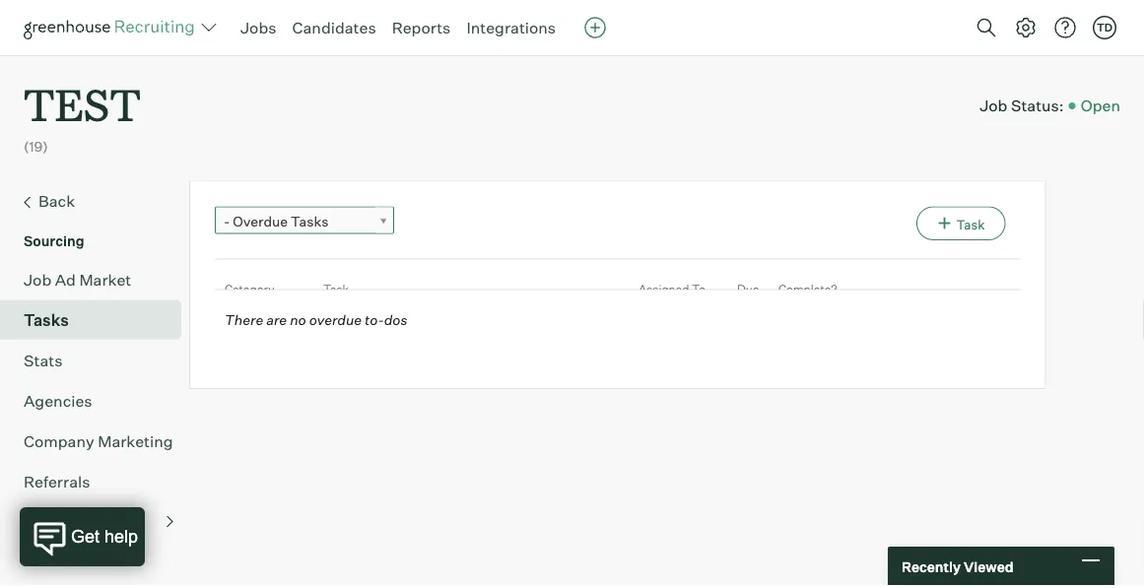 Task type: vqa. For each thing, say whether or not it's contained in the screenshot.
Social media
yes



Task type: locate. For each thing, give the bounding box(es) containing it.
1 vertical spatial job
[[24, 270, 52, 289]]

ad
[[55, 270, 76, 289]]

0 horizontal spatial job
[[24, 270, 52, 289]]

overdue
[[233, 213, 288, 230]]

1 vertical spatial tasks
[[24, 310, 69, 330]]

configure image
[[1014, 16, 1038, 39]]

candidates
[[292, 18, 376, 37]]

recently viewed
[[902, 558, 1014, 575]]

1 horizontal spatial tasks
[[291, 213, 329, 230]]

job ad market link
[[24, 268, 173, 291]]

due
[[737, 282, 759, 296]]

greenhouse recruiting image
[[24, 16, 201, 39]]

job for job ad market
[[24, 270, 52, 289]]

tasks link
[[24, 308, 173, 332]]

0 horizontal spatial task
[[323, 282, 349, 296]]

tasks right overdue
[[291, 213, 329, 230]]

job left status:
[[980, 96, 1008, 115]]

overdue
[[309, 311, 362, 328]]

referrals
[[24, 472, 90, 492]]

0 vertical spatial job
[[980, 96, 1008, 115]]

there are no overdue to-dos
[[225, 311, 408, 328]]

task for task
[[323, 282, 349, 296]]

tasks inside - overdue tasks link
[[291, 213, 329, 230]]

marketing
[[98, 431, 173, 451]]

assigned to
[[639, 282, 706, 296]]

tasks
[[291, 213, 329, 230], [24, 310, 69, 330]]

job inside job ad market link
[[24, 270, 52, 289]]

back link
[[24, 189, 173, 215]]

to
[[692, 282, 706, 296]]

no
[[290, 311, 306, 328]]

job
[[980, 96, 1008, 115], [24, 270, 52, 289]]

reports
[[392, 18, 451, 37]]

0 vertical spatial tasks
[[291, 213, 329, 230]]

job left ad
[[24, 270, 52, 289]]

test (19)
[[24, 75, 141, 155]]

social media
[[24, 512, 118, 532]]

assigned
[[639, 282, 689, 296]]

0 vertical spatial task
[[957, 217, 985, 232]]

stats
[[24, 351, 62, 370]]

td button
[[1093, 16, 1117, 39]]

td button
[[1089, 12, 1121, 43]]

task
[[957, 217, 985, 232], [323, 282, 349, 296]]

tasks up stats
[[24, 310, 69, 330]]

- overdue tasks link
[[215, 207, 394, 235]]

1 horizontal spatial task
[[957, 217, 985, 232]]

test link
[[24, 55, 141, 137]]

1 horizontal spatial job
[[980, 96, 1008, 115]]

agencies link
[[24, 389, 173, 413]]

viewed
[[964, 558, 1014, 575]]

category
[[225, 282, 274, 296]]

-
[[224, 213, 230, 230]]

1 vertical spatial task
[[323, 282, 349, 296]]

complete?
[[779, 282, 837, 296]]

job for job status:
[[980, 96, 1008, 115]]

there
[[225, 311, 263, 328]]

0 horizontal spatial tasks
[[24, 310, 69, 330]]



Task type: describe. For each thing, give the bounding box(es) containing it.
- overdue tasks
[[224, 213, 329, 230]]

integrations
[[467, 18, 556, 37]]

referrals link
[[24, 470, 173, 493]]

(19)
[[24, 138, 48, 155]]

are
[[266, 311, 287, 328]]

company marketing link
[[24, 429, 173, 453]]

back
[[38, 191, 75, 211]]

social
[[24, 512, 69, 532]]

search image
[[975, 16, 998, 39]]

test
[[24, 75, 141, 133]]

dos
[[384, 311, 408, 328]]

market
[[79, 270, 131, 289]]

jobs
[[240, 18, 276, 37]]

tasks inside tasks "link"
[[24, 310, 69, 330]]

company
[[24, 431, 94, 451]]

recently
[[902, 558, 961, 575]]

candidates link
[[292, 18, 376, 37]]

td
[[1097, 21, 1113, 34]]

media
[[72, 512, 118, 532]]

company marketing
[[24, 431, 173, 451]]

task for sourcing
[[957, 217, 985, 232]]

stats link
[[24, 349, 173, 372]]

reports link
[[392, 18, 451, 37]]

to-
[[365, 311, 384, 328]]

sourcing
[[24, 232, 84, 250]]

social media link
[[24, 510, 173, 534]]

jobs link
[[240, 18, 276, 37]]

integrations link
[[467, 18, 556, 37]]

agencies
[[24, 391, 92, 411]]

job status:
[[980, 96, 1064, 115]]

open
[[1081, 96, 1121, 115]]

job ad market
[[24, 270, 131, 289]]

status:
[[1011, 96, 1064, 115]]



